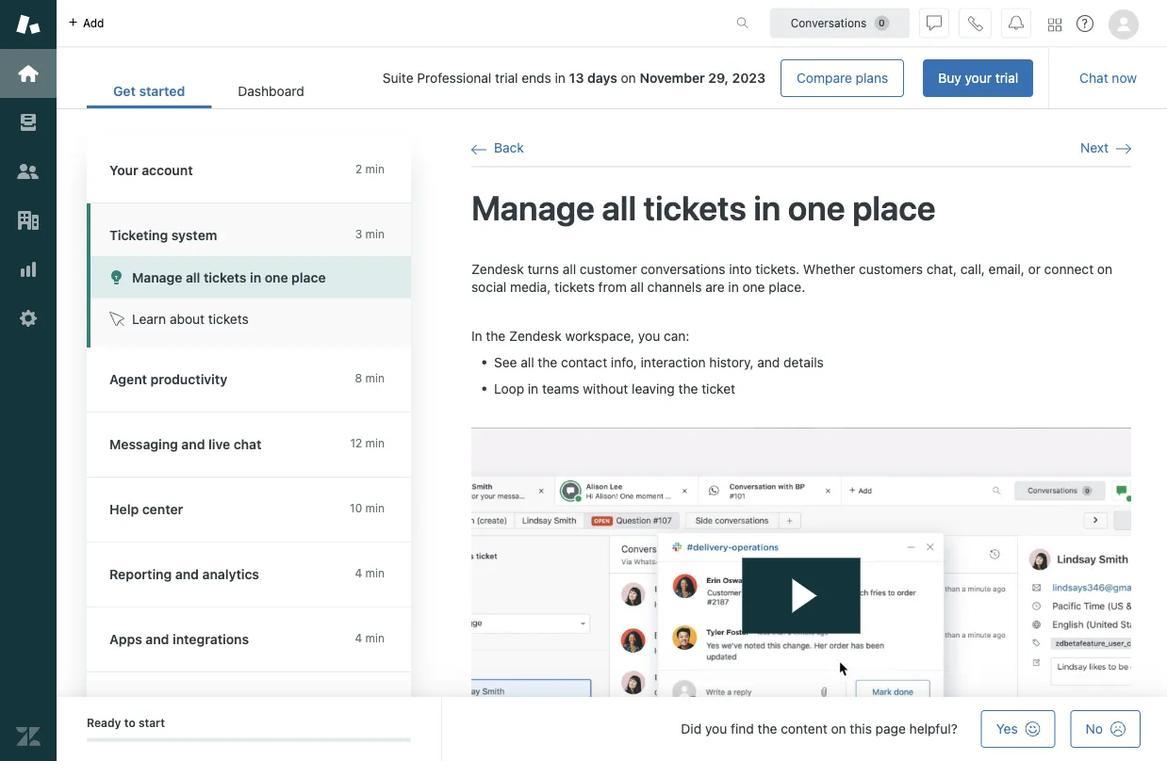 Task type: vqa. For each thing, say whether or not it's contained in the screenshot.


Task type: describe. For each thing, give the bounding box(es) containing it.
analytics
[[202, 567, 259, 583]]

compare
[[797, 70, 852, 86]]

main element
[[0, 0, 57, 762]]

your
[[965, 70, 992, 86]]

1 vertical spatial zendesk
[[509, 328, 562, 344]]

one inside zendesk turns all customer conversations into tickets. whether customers chat, call, email, or connect on social media, tickets from all channels are in one place.
[[742, 280, 765, 295]]

min for messaging and live chat
[[365, 437, 385, 450]]

account
[[142, 163, 193, 178]]

learn more heading
[[87, 673, 430, 738]]

get help image
[[1077, 15, 1094, 32]]

live
[[208, 437, 230, 453]]

chat now
[[1080, 70, 1137, 86]]

loop
[[494, 381, 524, 396]]

and for apps and integrations
[[146, 632, 169, 648]]

min for help center
[[365, 502, 385, 515]]

this
[[850, 722, 872, 737]]

footer containing did you find the content on this page helpful?
[[57, 698, 1167, 762]]

apps and integrations
[[109, 632, 249, 648]]

min for apps and integrations
[[365, 632, 385, 645]]

center
[[142, 502, 183, 518]]

media,
[[510, 280, 551, 295]]

ticketing
[[109, 228, 168, 243]]

yes button
[[981, 711, 1056, 749]]

leaving
[[632, 381, 675, 396]]

back
[[494, 140, 524, 156]]

buy
[[938, 70, 961, 86]]

zendesk support image
[[16, 12, 41, 37]]

agent
[[109, 372, 147, 387]]

compare plans
[[797, 70, 888, 86]]

zendesk image
[[16, 725, 41, 750]]

call,
[[961, 261, 985, 277]]

conversations
[[641, 261, 725, 277]]

admin image
[[16, 306, 41, 331]]

interaction
[[641, 354, 706, 370]]

reporting image
[[16, 257, 41, 282]]

in right the loop
[[528, 381, 539, 396]]

no
[[1086, 722, 1103, 737]]

place.
[[769, 280, 805, 295]]

reporting and analytics heading
[[87, 543, 430, 608]]

about
[[170, 312, 205, 327]]

the up teams
[[538, 354, 557, 370]]

see all the contact info, interaction history, and details
[[494, 354, 824, 370]]

min for ticketing system
[[365, 228, 385, 241]]

history,
[[709, 354, 754, 370]]

section containing compare plans
[[346, 59, 1033, 97]]

and inside region
[[757, 354, 780, 370]]

messaging and live chat heading
[[87, 413, 430, 478]]

0 vertical spatial you
[[638, 328, 660, 344]]

more
[[148, 697, 181, 713]]

4 for reporting and analytics
[[355, 567, 362, 580]]

2 min
[[355, 163, 385, 176]]

all right from
[[630, 280, 644, 295]]

10 min
[[350, 502, 385, 515]]

to
[[124, 717, 135, 730]]

no button
[[1071, 711, 1141, 749]]

connect
[[1044, 261, 1094, 277]]

one inside the content-title region
[[788, 187, 845, 228]]

tickets inside button
[[204, 270, 247, 285]]

reporting
[[109, 567, 172, 583]]

apps and integrations heading
[[87, 608, 430, 673]]

november
[[640, 70, 705, 86]]

all right see
[[521, 354, 534, 370]]

in the zendesk workspace, you can:
[[471, 328, 689, 344]]

learn for learn more
[[109, 697, 145, 713]]

zendesk products image
[[1048, 18, 1062, 32]]

tickets.
[[755, 261, 800, 277]]

learn about tickets
[[132, 312, 249, 327]]

teams
[[542, 381, 579, 396]]

min for reporting and analytics
[[365, 567, 385, 580]]

your
[[109, 163, 138, 178]]

organizations image
[[16, 208, 41, 233]]

customer
[[580, 261, 637, 277]]

ready to start
[[87, 717, 165, 730]]

12
[[350, 437, 362, 450]]

manage inside the content-title region
[[471, 187, 595, 228]]

chat
[[234, 437, 262, 453]]

min for agent productivity
[[365, 372, 385, 385]]

4 for apps and integrations
[[355, 632, 362, 645]]

suite professional trial ends in 13 days on november 29, 2023
[[383, 70, 766, 86]]

did you find the content on this page helpful?
[[681, 722, 958, 737]]

helpful?
[[909, 722, 958, 737]]

2023
[[732, 70, 766, 86]]

ticket
[[702, 381, 735, 396]]

get started image
[[16, 61, 41, 86]]

help
[[109, 502, 139, 518]]

the inside footer
[[758, 722, 777, 737]]

region containing zendesk turns all customer conversations into tickets. whether customers chat, call, email, or connect on social media, tickets from all channels are in one place.
[[471, 260, 1131, 762]]

channels
[[647, 280, 702, 295]]

13
[[569, 70, 584, 86]]

4 min for analytics
[[355, 567, 385, 580]]

10
[[350, 502, 362, 515]]

button displays agent's chat status as invisible. image
[[927, 16, 942, 31]]

12 min
[[350, 437, 385, 450]]

next button
[[1081, 140, 1131, 157]]

compare plans button
[[781, 59, 904, 97]]

suite
[[383, 70, 414, 86]]

professional
[[417, 70, 492, 86]]

your account
[[109, 163, 193, 178]]

back button
[[471, 140, 524, 157]]

tickets inside zendesk turns all customer conversations into tickets. whether customers chat, call, email, or connect on social media, tickets from all channels are in one place.
[[554, 280, 595, 295]]

and for reporting and analytics
[[175, 567, 199, 583]]

info,
[[611, 354, 637, 370]]

one inside 'manage all tickets in one place' button
[[265, 270, 288, 285]]

and for messaging and live chat
[[181, 437, 205, 453]]

3
[[355, 228, 362, 241]]

manage all tickets in one place inside button
[[132, 270, 326, 285]]



Task type: locate. For each thing, give the bounding box(es) containing it.
one up learn about tickets button
[[265, 270, 288, 285]]

messaging and live chat
[[109, 437, 262, 453]]

4 min for integrations
[[355, 632, 385, 645]]

manage down ticketing system
[[132, 270, 182, 285]]

November 29, 2023 text field
[[640, 70, 766, 86]]

manage all tickets in one place up conversations on the right
[[471, 187, 936, 228]]

apps
[[109, 632, 142, 648]]

customers image
[[16, 159, 41, 184]]

you right did at the right of the page
[[705, 722, 727, 737]]

in inside zendesk turns all customer conversations into tickets. whether customers chat, call, email, or connect on social media, tickets from all channels are in one place.
[[728, 280, 739, 295]]

2 trial from the left
[[495, 70, 518, 86]]

video thumbnail image
[[471, 428, 1131, 762], [471, 428, 1131, 762]]

buy your trial button
[[923, 59, 1033, 97]]

4 min from the top
[[365, 437, 385, 450]]

loop in teams without leaving the ticket
[[494, 381, 735, 396]]

1 vertical spatial 4 min
[[355, 632, 385, 645]]

min inside agent productivity heading
[[365, 372, 385, 385]]

learn up ready to start
[[109, 697, 145, 713]]

place up customers
[[852, 187, 936, 228]]

tickets right "about" at the top of the page
[[208, 312, 249, 327]]

learn for learn about tickets
[[132, 312, 166, 327]]

2 4 min from the top
[[355, 632, 385, 645]]

0 vertical spatial learn
[[132, 312, 166, 327]]

email,
[[989, 261, 1025, 277]]

content-title region
[[471, 186, 1131, 230]]

from
[[598, 280, 627, 295]]

started
[[139, 83, 185, 99]]

all inside the content-title region
[[602, 187, 636, 228]]

social
[[471, 280, 507, 295]]

you
[[638, 328, 660, 344], [705, 722, 727, 737]]

manage all tickets in one place button
[[91, 256, 411, 298]]

on left 'this'
[[831, 722, 846, 737]]

2 vertical spatial on
[[831, 722, 846, 737]]

0 horizontal spatial you
[[638, 328, 660, 344]]

reporting and analytics
[[109, 567, 259, 583]]

1 vertical spatial on
[[1097, 261, 1113, 277]]

get
[[113, 83, 136, 99]]

your account heading
[[87, 139, 430, 204]]

chat
[[1080, 70, 1108, 86]]

1 4 min from the top
[[355, 567, 385, 580]]

manage up the turns
[[471, 187, 595, 228]]

add
[[83, 16, 104, 30]]

views image
[[16, 110, 41, 135]]

min inside help center heading
[[365, 502, 385, 515]]

customers
[[859, 261, 923, 277]]

or
[[1028, 261, 1041, 277]]

ticketing system
[[109, 228, 217, 243]]

min inside messaging and live chat 'heading'
[[365, 437, 385, 450]]

tickets down the turns
[[554, 280, 595, 295]]

0 vertical spatial on
[[621, 70, 636, 86]]

chat,
[[927, 261, 957, 277]]

the right find
[[758, 722, 777, 737]]

region
[[471, 260, 1131, 762]]

0 horizontal spatial place
[[292, 270, 326, 285]]

8
[[355, 372, 362, 385]]

min for your account
[[365, 163, 385, 176]]

all inside button
[[186, 270, 200, 285]]

1 trial from the left
[[995, 70, 1018, 86]]

find
[[731, 722, 754, 737]]

trial for your
[[995, 70, 1018, 86]]

7 min from the top
[[365, 632, 385, 645]]

8 min
[[355, 372, 385, 385]]

one
[[788, 187, 845, 228], [265, 270, 288, 285], [742, 280, 765, 295]]

trial inside button
[[995, 70, 1018, 86]]

1 horizontal spatial place
[[852, 187, 936, 228]]

you inside footer
[[705, 722, 727, 737]]

place inside the content-title region
[[852, 187, 936, 228]]

min inside reporting and analytics heading
[[365, 567, 385, 580]]

next
[[1081, 140, 1109, 156]]

1 horizontal spatial one
[[742, 280, 765, 295]]

system
[[171, 228, 217, 243]]

0 horizontal spatial on
[[621, 70, 636, 86]]

one down the into
[[742, 280, 765, 295]]

agent productivity
[[109, 372, 227, 387]]

video element
[[471, 428, 1131, 762]]

contact
[[561, 354, 607, 370]]

min
[[365, 163, 385, 176], [365, 228, 385, 241], [365, 372, 385, 385], [365, 437, 385, 450], [365, 502, 385, 515], [365, 567, 385, 580], [365, 632, 385, 645]]

3 min from the top
[[365, 372, 385, 385]]

help center heading
[[87, 478, 430, 543]]

manage inside button
[[132, 270, 182, 285]]

the
[[486, 328, 506, 344], [538, 354, 557, 370], [678, 381, 698, 396], [758, 722, 777, 737]]

zendesk up see
[[509, 328, 562, 344]]

without
[[583, 381, 628, 396]]

footer
[[57, 698, 1167, 762]]

help center
[[109, 502, 183, 518]]

section
[[346, 59, 1033, 97]]

2 horizontal spatial one
[[788, 187, 845, 228]]

messaging
[[109, 437, 178, 453]]

on right days
[[621, 70, 636, 86]]

days
[[587, 70, 617, 86]]

details
[[784, 354, 824, 370]]

learn more button
[[87, 673, 407, 737]]

integrations
[[173, 632, 249, 648]]

zendesk
[[471, 261, 524, 277], [509, 328, 562, 344]]

4 inside apps and integrations heading
[[355, 632, 362, 645]]

turns
[[527, 261, 559, 277]]

4 inside reporting and analytics heading
[[355, 567, 362, 580]]

learn
[[132, 312, 166, 327], [109, 697, 145, 713]]

manage
[[471, 187, 595, 228], [132, 270, 182, 285]]

learn inside button
[[132, 312, 166, 327]]

0 vertical spatial place
[[852, 187, 936, 228]]

4 min inside reporting and analytics heading
[[355, 567, 385, 580]]

ends
[[522, 70, 551, 86]]

one up whether
[[788, 187, 845, 228]]

1 vertical spatial learn
[[109, 697, 145, 713]]

can:
[[664, 328, 689, 344]]

tab list
[[87, 74, 331, 108]]

into
[[729, 261, 752, 277]]

2 horizontal spatial on
[[1097, 261, 1113, 277]]

and right apps
[[146, 632, 169, 648]]

conversations
[[791, 16, 867, 30]]

ticketing system heading
[[87, 204, 430, 256]]

in left 13
[[555, 70, 566, 86]]

zendesk turns all customer conversations into tickets. whether customers chat, call, email, or connect on social media, tickets from all channels are in one place.
[[471, 261, 1113, 295]]

all up customer
[[602, 187, 636, 228]]

2
[[355, 163, 362, 176]]

0 horizontal spatial manage
[[132, 270, 182, 285]]

1 vertical spatial 4
[[355, 632, 362, 645]]

plans
[[856, 70, 888, 86]]

trial for professional
[[495, 70, 518, 86]]

tickets up conversations on the right
[[644, 187, 746, 228]]

1 vertical spatial place
[[292, 270, 326, 285]]

in
[[471, 328, 482, 344]]

place down ticketing system heading
[[292, 270, 326, 285]]

5 min from the top
[[365, 502, 385, 515]]

and left live
[[181, 437, 205, 453]]

1 vertical spatial manage all tickets in one place
[[132, 270, 326, 285]]

tickets inside the content-title region
[[644, 187, 746, 228]]

in inside 'manage all tickets in one place' button
[[250, 270, 261, 285]]

on inside zendesk turns all customer conversations into tickets. whether customers chat, call, email, or connect on social media, tickets from all channels are in one place.
[[1097, 261, 1113, 277]]

learn inside dropdown button
[[109, 697, 145, 713]]

1 4 from the top
[[355, 567, 362, 580]]

1 min from the top
[[365, 163, 385, 176]]

conversations button
[[770, 8, 910, 38]]

productivity
[[150, 372, 227, 387]]

in up tickets.
[[754, 187, 781, 228]]

3 min
[[355, 228, 385, 241]]

buy your trial
[[938, 70, 1018, 86]]

notifications image
[[1009, 16, 1024, 31]]

trial right your
[[995, 70, 1018, 86]]

learn more
[[109, 697, 181, 713]]

the left "ticket"
[[678, 381, 698, 396]]

6 min from the top
[[365, 567, 385, 580]]

0 vertical spatial manage
[[471, 187, 595, 228]]

tab list containing get started
[[87, 74, 331, 108]]

learn left "about" at the top of the page
[[132, 312, 166, 327]]

1 horizontal spatial trial
[[995, 70, 1018, 86]]

dashboard tab
[[211, 74, 331, 108]]

page
[[876, 722, 906, 737]]

all right the turns
[[563, 261, 576, 277]]

progress-bar progress bar
[[87, 739, 411, 742]]

start
[[138, 717, 165, 730]]

you left can:
[[638, 328, 660, 344]]

min inside ticketing system heading
[[365, 228, 385, 241]]

min inside your account heading
[[365, 163, 385, 176]]

are
[[705, 280, 725, 295]]

2 min from the top
[[365, 228, 385, 241]]

tickets
[[644, 187, 746, 228], [204, 270, 247, 285], [554, 280, 595, 295], [208, 312, 249, 327]]

and left analytics
[[175, 567, 199, 583]]

all down system
[[186, 270, 200, 285]]

zendesk up social
[[471, 261, 524, 277]]

now
[[1112, 70, 1137, 86]]

content
[[781, 722, 827, 737]]

zendesk inside zendesk turns all customer conversations into tickets. whether customers chat, call, email, or connect on social media, tickets from all channels are in one place.
[[471, 261, 524, 277]]

tickets up learn about tickets button
[[204, 270, 247, 285]]

1 horizontal spatial on
[[831, 722, 846, 737]]

yes
[[996, 722, 1018, 737]]

ready
[[87, 717, 121, 730]]

1 vertical spatial you
[[705, 722, 727, 737]]

place inside 'manage all tickets in one place' button
[[292, 270, 326, 285]]

0 vertical spatial zendesk
[[471, 261, 524, 277]]

see
[[494, 354, 517, 370]]

dashboard
[[238, 83, 304, 99]]

learn about tickets button
[[91, 298, 411, 340]]

0 horizontal spatial trial
[[495, 70, 518, 86]]

4 min inside apps and integrations heading
[[355, 632, 385, 645]]

0 vertical spatial 4
[[355, 567, 362, 580]]

1 vertical spatial manage
[[132, 270, 182, 285]]

and left details
[[757, 354, 780, 370]]

0 horizontal spatial one
[[265, 270, 288, 285]]

all
[[602, 187, 636, 228], [563, 261, 576, 277], [186, 270, 200, 285], [630, 280, 644, 295], [521, 354, 534, 370]]

1 horizontal spatial you
[[705, 722, 727, 737]]

manage all tickets in one place up learn about tickets button
[[132, 270, 326, 285]]

in up learn about tickets button
[[250, 270, 261, 285]]

get started
[[113, 83, 185, 99]]

trial left ends
[[495, 70, 518, 86]]

agent productivity heading
[[87, 348, 430, 413]]

0 horizontal spatial manage all tickets in one place
[[132, 270, 326, 285]]

in right are
[[728, 280, 739, 295]]

in
[[555, 70, 566, 86], [754, 187, 781, 228], [250, 270, 261, 285], [728, 280, 739, 295], [528, 381, 539, 396]]

tickets inside button
[[208, 312, 249, 327]]

the right in
[[486, 328, 506, 344]]

workspace,
[[565, 328, 635, 344]]

1 horizontal spatial manage all tickets in one place
[[471, 187, 936, 228]]

and inside 'heading'
[[181, 437, 205, 453]]

chat now button
[[1065, 59, 1152, 97]]

1 horizontal spatial manage
[[471, 187, 595, 228]]

2 4 from the top
[[355, 632, 362, 645]]

on right "connect"
[[1097, 261, 1113, 277]]

0 vertical spatial 4 min
[[355, 567, 385, 580]]

min inside apps and integrations heading
[[365, 632, 385, 645]]

whether
[[803, 261, 855, 277]]

manage all tickets in one place inside the content-title region
[[471, 187, 936, 228]]

in inside the content-title region
[[754, 187, 781, 228]]

0 vertical spatial manage all tickets in one place
[[471, 187, 936, 228]]



